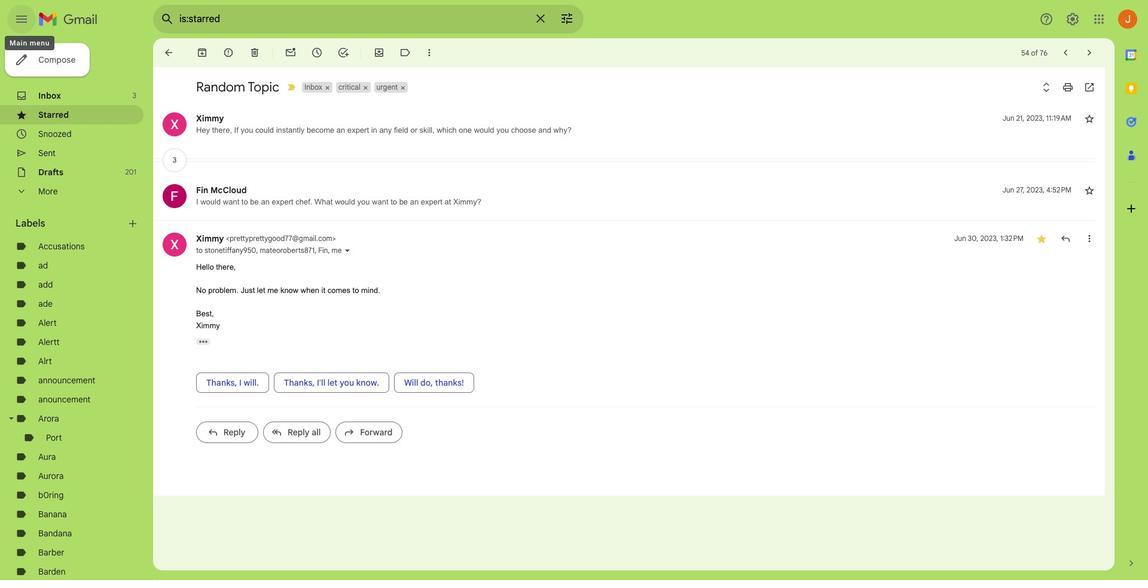 Task type: locate. For each thing, give the bounding box(es) containing it.
ximmy
[[196, 113, 224, 124], [196, 233, 224, 244], [196, 321, 220, 330]]

1 horizontal spatial expert
[[347, 126, 369, 135]]

you left choose
[[497, 126, 509, 135]]

1 horizontal spatial fin
[[318, 246, 328, 255]]

barber link
[[38, 547, 64, 558]]

reply link
[[196, 422, 258, 443]]

main
[[10, 39, 27, 47]]

expert left in
[[347, 126, 369, 135]]

thanks, i will. button
[[196, 373, 269, 393]]

0 vertical spatial there,
[[212, 126, 232, 135]]

2 reply from the left
[[288, 427, 310, 438]]

in
[[371, 126, 377, 135]]

jun inside 'cell'
[[954, 234, 966, 243]]

1 vertical spatial there,
[[216, 263, 236, 272]]

2 not starred checkbox from the top
[[1084, 184, 1096, 196]]

you left know.
[[340, 377, 354, 388]]

it
[[321, 286, 325, 295]]

1 horizontal spatial 3
[[173, 155, 177, 164]]

0 horizontal spatial reply
[[223, 427, 245, 438]]

1 horizontal spatial let
[[328, 377, 338, 388]]

reply left all at left bottom
[[288, 427, 310, 438]]

announcement
[[38, 375, 95, 386]]

0 vertical spatial 2023,
[[1027, 114, 1045, 123]]

3 inside dropdown button
[[173, 155, 177, 164]]

1 vertical spatial me
[[267, 286, 278, 295]]

2 want from the left
[[372, 197, 388, 206]]

2 ximmy from the top
[[196, 233, 224, 244]]

0 vertical spatial let
[[257, 286, 265, 295]]

jun left 21,
[[1003, 114, 1015, 123]]

me left show details 'icon'
[[332, 246, 342, 255]]

would right what
[[335, 197, 355, 206]]

let right i'll
[[328, 377, 338, 388]]

archive image
[[196, 47, 208, 59]]

0 horizontal spatial be
[[250, 197, 259, 206]]

thanks, inside button
[[206, 377, 237, 388]]

urgent button
[[374, 82, 399, 93]]

barber
[[38, 547, 64, 558]]

not starred checkbox right the 4:52 pm
[[1084, 184, 1096, 196]]

0 horizontal spatial would
[[200, 197, 221, 206]]

thanks!
[[435, 377, 464, 388]]

delete image
[[249, 47, 261, 59]]

1 reply from the left
[[223, 427, 245, 438]]

0 horizontal spatial inbox
[[38, 90, 61, 101]]

0 vertical spatial not starred checkbox
[[1084, 112, 1096, 124]]

add
[[38, 279, 53, 290]]

random
[[196, 79, 245, 95]]

fin
[[196, 185, 208, 196], [318, 246, 328, 255]]

alrt link
[[38, 356, 52, 367]]

want
[[223, 197, 239, 206], [372, 197, 388, 206]]

2023,
[[1027, 114, 1045, 123], [1027, 185, 1045, 194], [981, 234, 999, 243]]

1 thanks, from the left
[[206, 377, 237, 388]]

more
[[38, 186, 58, 197]]

accusations
[[38, 241, 85, 252]]

inbox link
[[38, 90, 61, 101]]

instantly
[[276, 126, 305, 135]]

jun 21, 2023, 11:19 am cell
[[1003, 112, 1072, 124]]

1 vertical spatial 3
[[173, 155, 177, 164]]

thanks, for thanks, i'll let you know.
[[284, 377, 315, 388]]

would right one
[[474, 126, 494, 135]]

no
[[196, 286, 206, 295]]

to left mind.
[[353, 286, 359, 295]]

reply
[[223, 427, 245, 438], [288, 427, 310, 438]]

1 not starred checkbox from the top
[[1084, 112, 1096, 124]]

1 horizontal spatial ,
[[315, 246, 317, 255]]

1 vertical spatial let
[[328, 377, 338, 388]]

inbox for inbox button
[[305, 83, 322, 92]]

thanks, left i'll
[[284, 377, 315, 388]]

1 be from the left
[[250, 197, 259, 206]]

reply down thanks, i will. button
[[223, 427, 245, 438]]

0 horizontal spatial want
[[223, 197, 239, 206]]

port link
[[46, 432, 62, 443]]

clear search image
[[529, 7, 553, 31]]

inbox down snooze icon
[[305, 83, 322, 92]]

you right what
[[357, 197, 370, 206]]

1 horizontal spatial i
[[239, 377, 242, 388]]

settings image
[[1066, 12, 1080, 26]]

barden
[[38, 566, 66, 577]]

inbox inside labels navigation
[[38, 90, 61, 101]]

i left will.
[[239, 377, 242, 388]]

at
[[445, 197, 451, 206]]

expert left chef.
[[272, 197, 293, 206]]

hey
[[196, 126, 210, 135]]

2023, right 27,
[[1027, 185, 1045, 194]]

1 vertical spatial jun
[[1003, 185, 1015, 194]]

bandana
[[38, 528, 72, 539]]

starred image
[[1036, 233, 1048, 245]]

alert link
[[38, 318, 57, 328]]

an right 'become'
[[337, 126, 345, 135]]

fin left show details 'icon'
[[318, 246, 328, 255]]

let
[[257, 286, 265, 295], [328, 377, 338, 388]]

would down fin mccloud
[[200, 197, 221, 206]]

compose
[[38, 54, 76, 65]]

drafts
[[38, 167, 63, 178]]

labels
[[16, 218, 45, 230]]

thanks, for thanks, i will.
[[206, 377, 237, 388]]

thanks,
[[206, 377, 237, 388], [284, 377, 315, 388]]

thanks, inside button
[[284, 377, 315, 388]]

2 vertical spatial ximmy
[[196, 321, 220, 330]]

accusations link
[[38, 241, 85, 252]]

4:52 pm
[[1047, 185, 1072, 194]]

newer image
[[1060, 47, 1072, 59]]

1 vertical spatial ximmy
[[196, 233, 224, 244]]

2023, for ximmy
[[1027, 114, 1045, 123]]

anouncement link
[[38, 394, 91, 405]]

None search field
[[153, 5, 584, 33]]

any
[[379, 126, 392, 135]]

2 vertical spatial 2023,
[[981, 234, 999, 243]]

arora
[[38, 413, 59, 424]]

1 vertical spatial 2023,
[[1027, 185, 1045, 194]]

i inside button
[[239, 377, 242, 388]]

field
[[394, 126, 408, 135]]

anouncement
[[38, 394, 91, 405]]

barden link
[[38, 566, 66, 577]]

54
[[1021, 48, 1030, 57]]

1 vertical spatial fin
[[318, 246, 328, 255]]

drafts link
[[38, 167, 63, 178]]

1 horizontal spatial thanks,
[[284, 377, 315, 388]]

jun
[[1003, 114, 1015, 123], [1003, 185, 1015, 194], [954, 234, 966, 243]]

let right just
[[257, 286, 265, 295]]

me left know
[[267, 286, 278, 295]]

1 vertical spatial not starred checkbox
[[1084, 184, 1096, 196]]

2023, right 21,
[[1027, 114, 1045, 123]]

aura link
[[38, 452, 56, 462]]

0 horizontal spatial i
[[196, 197, 198, 206]]

2023, right 30,
[[981, 234, 999, 243]]

to
[[242, 197, 248, 206], [391, 197, 397, 206], [196, 246, 203, 255], [353, 286, 359, 295]]

banana
[[38, 509, 67, 520]]

advanced search options image
[[555, 7, 579, 31]]

inbox inside button
[[305, 83, 322, 92]]

there, for hey
[[212, 126, 232, 135]]

2 horizontal spatial an
[[410, 197, 419, 206]]

3 button
[[163, 148, 187, 172]]

main menu
[[10, 39, 50, 47]]

Search mail text field
[[179, 13, 526, 25]]

thanks, i will.
[[206, 377, 259, 388]]

2 , from the left
[[315, 246, 317, 255]]

be up ximmy < prettyprettygood77@gmail.com > at the top of page
[[250, 197, 259, 206]]

be left at
[[399, 197, 408, 206]]

choose
[[511, 126, 536, 135]]

0 horizontal spatial fin
[[196, 185, 208, 196]]

there, down stonetiffany950
[[216, 263, 236, 272]]

0 vertical spatial ximmy
[[196, 113, 224, 124]]

i
[[196, 197, 198, 206], [239, 377, 242, 388]]

random topic
[[196, 79, 279, 95]]

0 vertical spatial 3
[[132, 91, 136, 100]]

0 horizontal spatial an
[[261, 197, 270, 206]]

jun left 30,
[[954, 234, 966, 243]]

inbox up starred link
[[38, 90, 61, 101]]

to up the hello
[[196, 246, 203, 255]]

there, left if
[[212, 126, 232, 135]]

1:32 pm
[[1000, 234, 1024, 243]]

expert
[[347, 126, 369, 135], [272, 197, 293, 206], [421, 197, 443, 206]]

1 ximmy from the top
[[196, 113, 224, 124]]

<
[[226, 234, 230, 243]]

of
[[1031, 48, 1038, 57]]

more button
[[0, 182, 144, 201]]

add link
[[38, 279, 53, 290]]

1 want from the left
[[223, 197, 239, 206]]

2023, for fin mccloud
[[1027, 185, 1045, 194]]

jun left 27,
[[1003, 185, 1015, 194]]

1 horizontal spatial inbox
[[305, 83, 322, 92]]

i down fin mccloud
[[196, 197, 198, 206]]

21,
[[1016, 114, 1025, 123]]

not starred checkbox for ximmy
[[1084, 112, 1096, 124]]

ximmy for ximmy < prettyprettygood77@gmail.com >
[[196, 233, 224, 244]]

alertt link
[[38, 337, 60, 347]]

not starred image
[[1084, 112, 1096, 124]]

ximmy down best,
[[196, 321, 220, 330]]

0 horizontal spatial thanks,
[[206, 377, 237, 388]]

jun 30, 2023, 1:32 pm
[[954, 234, 1024, 243]]

,
[[256, 246, 258, 255], [315, 246, 317, 255], [328, 246, 330, 255]]

critical button
[[336, 82, 362, 93]]

jun for fin mccloud
[[1003, 185, 1015, 194]]

0 horizontal spatial 3
[[132, 91, 136, 100]]

snoozed
[[38, 129, 72, 139]]

1 horizontal spatial reply
[[288, 427, 310, 438]]

labels navigation
[[0, 38, 153, 580]]

1 horizontal spatial be
[[399, 197, 408, 206]]

ximmy up hey on the top
[[196, 113, 224, 124]]

an up ximmy < prettyprettygood77@gmail.com > at the top of page
[[261, 197, 270, 206]]

1 vertical spatial i
[[239, 377, 242, 388]]

list
[[153, 100, 1096, 453]]

3 , from the left
[[328, 246, 330, 255]]

Not starred checkbox
[[1084, 112, 1096, 124], [1084, 184, 1096, 196]]

there, for hello
[[216, 263, 236, 272]]

bandana link
[[38, 528, 72, 539]]

not starred checkbox for fin mccloud
[[1084, 184, 1096, 196]]

all
[[312, 427, 321, 438]]

0 horizontal spatial ,
[[256, 246, 258, 255]]

0 vertical spatial me
[[332, 246, 342, 255]]

76
[[1040, 48, 1048, 57]]

0 vertical spatial jun
[[1003, 114, 1015, 123]]

snooze image
[[311, 47, 323, 59]]

1 horizontal spatial want
[[372, 197, 388, 206]]

fin left mccloud
[[196, 185, 208, 196]]

2 vertical spatial jun
[[954, 234, 966, 243]]

port
[[46, 432, 62, 443]]

ximmy left <
[[196, 233, 224, 244]]

banana link
[[38, 509, 67, 520]]

an left at
[[410, 197, 419, 206]]

tab list
[[1115, 38, 1148, 537]]

expert left at
[[421, 197, 443, 206]]

want down mccloud
[[223, 197, 239, 206]]

0 horizontal spatial me
[[267, 286, 278, 295]]

2 horizontal spatial ,
[[328, 246, 330, 255]]

thanks, left will.
[[206, 377, 237, 388]]

not starred checkbox right 11:19 am
[[1084, 112, 1096, 124]]

2023, inside 'cell'
[[981, 234, 999, 243]]

want right what
[[372, 197, 388, 206]]

thanks, i'll let you know. button
[[274, 373, 389, 393]]

ximmy cell
[[196, 233, 336, 244]]

3 ximmy from the top
[[196, 321, 220, 330]]

best,
[[196, 309, 214, 318]]

2 thanks, from the left
[[284, 377, 315, 388]]

>
[[332, 234, 336, 243]]

an
[[337, 126, 345, 135], [261, 197, 270, 206], [410, 197, 419, 206]]



Task type: vqa. For each thing, say whether or not it's contained in the screenshot.
Main Content
no



Task type: describe. For each thing, give the bounding box(es) containing it.
mind.
[[361, 286, 380, 295]]

27,
[[1016, 185, 1025, 194]]

aura
[[38, 452, 56, 462]]

do,
[[420, 377, 433, 388]]

will.
[[244, 377, 259, 388]]

hello there,
[[196, 263, 236, 272]]

topic
[[248, 79, 279, 95]]

0 horizontal spatial let
[[257, 286, 265, 295]]

to left at
[[391, 197, 397, 206]]

ad link
[[38, 260, 48, 271]]

will do, thanks!
[[404, 377, 464, 388]]

to stonetiffany950 , mateoroberts871 , fin , me
[[196, 246, 342, 255]]

ximmy for ximmy
[[196, 113, 224, 124]]

3 inside labels navigation
[[132, 91, 136, 100]]

gmail image
[[38, 7, 103, 31]]

main menu image
[[14, 12, 29, 26]]

1 horizontal spatial me
[[332, 246, 342, 255]]

reply all link
[[263, 422, 331, 443]]

menu
[[30, 39, 50, 47]]

skill,
[[420, 126, 435, 135]]

announcement link
[[38, 375, 95, 386]]

support image
[[1039, 12, 1054, 26]]

urgent
[[377, 83, 398, 92]]

ade
[[38, 298, 53, 309]]

stonetiffany950
[[205, 246, 256, 255]]

let inside button
[[328, 377, 338, 388]]

reply for reply
[[223, 427, 245, 438]]

why?
[[554, 126, 572, 135]]

move to inbox image
[[373, 47, 385, 59]]

one
[[459, 126, 472, 135]]

become
[[307, 126, 334, 135]]

reply for reply all
[[288, 427, 310, 438]]

11:19 am
[[1046, 114, 1072, 123]]

and
[[538, 126, 551, 135]]

30,
[[968, 234, 979, 243]]

snoozed link
[[38, 129, 72, 139]]

show details image
[[344, 247, 351, 254]]

jun 27, 2023, 4:52 pm cell
[[1003, 184, 1072, 196]]

b0ring
[[38, 490, 64, 501]]

not starred image
[[1084, 184, 1096, 196]]

0 horizontal spatial expert
[[272, 197, 293, 206]]

problem.
[[208, 286, 239, 295]]

best, ximmy
[[196, 309, 220, 330]]

starred
[[38, 109, 69, 120]]

search mail image
[[157, 8, 178, 30]]

ximmy?
[[453, 197, 481, 206]]

more image
[[423, 47, 435, 59]]

jun for ximmy
[[1003, 114, 1015, 123]]

reply all
[[288, 427, 321, 438]]

know.
[[356, 377, 379, 388]]

ximmy < prettyprettygood77@gmail.com >
[[196, 233, 336, 244]]

when
[[301, 286, 319, 295]]

could
[[255, 126, 274, 135]]

ad
[[38, 260, 48, 271]]

you right if
[[241, 126, 253, 135]]

chef.
[[296, 197, 312, 206]]

forward link
[[336, 422, 403, 443]]

mccloud
[[210, 185, 247, 196]]

labels image
[[400, 47, 411, 59]]

ade link
[[38, 298, 53, 309]]

report spam image
[[222, 47, 234, 59]]

2 horizontal spatial would
[[474, 126, 494, 135]]

if
[[234, 126, 239, 135]]

aurora link
[[38, 471, 64, 481]]

hello
[[196, 263, 214, 272]]

inbox button
[[302, 82, 324, 93]]

jun 27, 2023, 4:52 pm
[[1003, 185, 1072, 194]]

fin mccloud
[[196, 185, 247, 196]]

you inside button
[[340, 377, 354, 388]]

labels heading
[[16, 218, 127, 230]]

add to tasks image
[[337, 47, 349, 59]]

54 of 76
[[1021, 48, 1048, 57]]

i would want to be an expert chef. what would you want to be an expert at ximmy?
[[196, 197, 481, 206]]

0 vertical spatial fin
[[196, 185, 208, 196]]

compose button
[[5, 43, 90, 77]]

or
[[411, 126, 417, 135]]

0 vertical spatial i
[[196, 197, 198, 206]]

jun 21, 2023, 11:19 am
[[1003, 114, 1072, 123]]

inbox for inbox link at the top left of the page
[[38, 90, 61, 101]]

prettyprettygood77@gmail.com
[[230, 234, 332, 243]]

will do, thanks! button
[[394, 373, 474, 393]]

what
[[315, 197, 333, 206]]

back to starred image
[[163, 47, 175, 59]]

list containing ximmy
[[153, 100, 1096, 453]]

alrt
[[38, 356, 52, 367]]

2 horizontal spatial expert
[[421, 197, 443, 206]]

thanks, i'll let you know.
[[284, 377, 379, 388]]

aurora
[[38, 471, 64, 481]]

Starred checkbox
[[1036, 233, 1048, 245]]

i'll
[[317, 377, 325, 388]]

1 horizontal spatial would
[[335, 197, 355, 206]]

2 be from the left
[[399, 197, 408, 206]]

1 horizontal spatial an
[[337, 126, 345, 135]]

1 , from the left
[[256, 246, 258, 255]]

older image
[[1084, 47, 1096, 59]]

jun 30, 2023, 1:32 pm cell
[[954, 233, 1024, 245]]

sent link
[[38, 148, 56, 158]]

know
[[280, 286, 299, 295]]

to down mccloud
[[242, 197, 248, 206]]

alert
[[38, 318, 57, 328]]

forward
[[360, 427, 393, 438]]

which
[[437, 126, 457, 135]]

show trimmed content image
[[196, 339, 211, 345]]

mateoroberts871
[[260, 246, 315, 255]]



